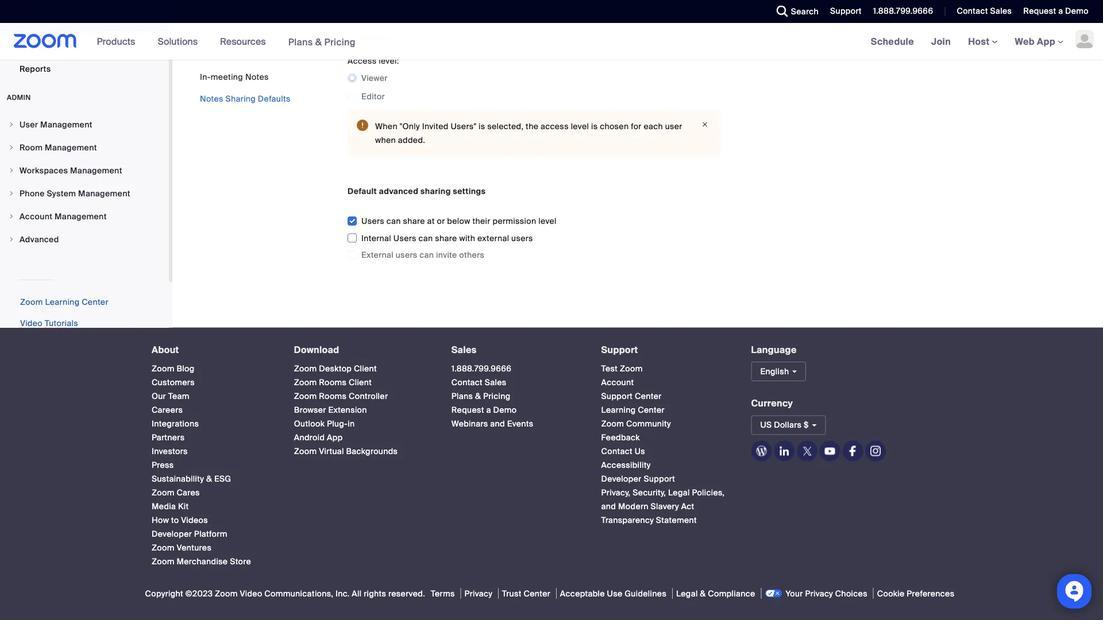 Task type: locate. For each thing, give the bounding box(es) containing it.
2 vertical spatial contact
[[602, 446, 633, 457]]

©2023
[[186, 589, 213, 600]]

how to videos link
[[152, 515, 208, 526]]

defaults
[[258, 93, 291, 104]]

right image inside advanced menu item
[[8, 236, 15, 243]]

2 right image from the top
[[8, 236, 15, 243]]

terms
[[431, 589, 455, 600]]

0 vertical spatial legal
[[669, 488, 690, 498]]

2 is from the left
[[591, 121, 598, 132]]

right image left "phone"
[[8, 190, 15, 197]]

demo up profile picture
[[1066, 6, 1089, 16]]

in-meeting notes link
[[200, 72, 269, 82]]

and inside "test zoom account support center learning center zoom community feedback contact us accessibility developer support privacy, security, legal policies, and modern slavery act transparency statement"
[[602, 501, 616, 512]]

users up external users can invite others
[[394, 233, 417, 244]]

privacy right your
[[806, 589, 834, 600]]

right image left advanced
[[8, 236, 15, 243]]

1 vertical spatial demo
[[494, 405, 517, 416]]

learning inside "test zoom account support center learning center zoom community feedback contact us accessibility developer support privacy, security, legal policies, and modern slavery act transparency statement"
[[602, 405, 636, 416]]

account up advanced
[[20, 211, 52, 222]]

us dollars $ button
[[752, 416, 826, 435]]

users up internal
[[362, 216, 385, 227]]

0 horizontal spatial is
[[479, 121, 485, 132]]

&
[[315, 36, 322, 48], [475, 391, 481, 402], [206, 474, 212, 485], [700, 589, 706, 600]]

support center link
[[602, 391, 662, 402]]

web app
[[1015, 35, 1056, 47]]

1 horizontal spatial request
[[1024, 6, 1057, 16]]

1 horizontal spatial video
[[240, 589, 262, 600]]

developer inside "test zoom account support center learning center zoom community feedback contact us accessibility developer support privacy, security, legal policies, and modern slavery act transparency statement"
[[602, 474, 642, 485]]

plans up webinars
[[452, 391, 473, 402]]

right image
[[8, 213, 15, 220], [8, 236, 15, 243]]

management down workspaces management menu item
[[78, 188, 130, 199]]

privacy,
[[602, 488, 631, 498]]

a
[[1059, 6, 1064, 16], [487, 405, 491, 416]]

zoom desktop client link
[[294, 364, 377, 374]]

right image left the account management at the top of the page
[[8, 213, 15, 220]]

1 vertical spatial rooms
[[319, 391, 347, 402]]

learning center link
[[602, 405, 665, 416]]

backgrounds
[[346, 446, 398, 457]]

app down plug- on the bottom left of page
[[327, 433, 343, 443]]

share up invite
[[435, 233, 457, 244]]

0 vertical spatial and
[[491, 419, 505, 429]]

profile picture image
[[1076, 30, 1095, 48]]

0 horizontal spatial level
[[539, 216, 557, 227]]

privacy left trust
[[465, 589, 493, 600]]

rooms down desktop
[[319, 377, 347, 388]]

user management
[[20, 119, 92, 130]]

0 horizontal spatial notes
[[200, 93, 224, 104]]

zoom
[[20, 297, 43, 308], [152, 364, 175, 374], [294, 364, 317, 374], [620, 364, 643, 374], [294, 377, 317, 388], [294, 391, 317, 402], [602, 419, 624, 429], [294, 446, 317, 457], [152, 488, 175, 498], [152, 543, 175, 554], [152, 557, 175, 567], [215, 589, 238, 600]]

0 horizontal spatial a
[[487, 405, 491, 416]]

sales up 1.888.799.9666 'link'
[[452, 344, 477, 356]]

2 vertical spatial sales
[[485, 377, 507, 388]]

demo
[[1066, 6, 1089, 16], [494, 405, 517, 416]]

0 horizontal spatial share
[[403, 216, 425, 227]]

scheduler link
[[0, 34, 169, 57]]

can up external users can invite others
[[419, 233, 433, 244]]

app inside meetings navigation
[[1038, 35, 1056, 47]]

learning
[[45, 297, 80, 308], [602, 405, 636, 416]]

0 horizontal spatial account
[[20, 211, 52, 222]]

notes up notes sharing defaults
[[245, 72, 269, 82]]

0 vertical spatial contact
[[957, 6, 989, 16]]

1 right image from the top
[[8, 121, 15, 128]]

request inside 1.888.799.9666 contact sales plans & pricing request a demo webinars and events
[[452, 405, 484, 416]]

right image for workspaces management
[[8, 167, 15, 174]]

0 vertical spatial sales
[[991, 6, 1013, 16]]

management up workspaces management
[[45, 142, 97, 153]]

external
[[478, 233, 510, 244]]

4 right image from the top
[[8, 190, 15, 197]]

management for account management
[[55, 211, 107, 222]]

workspaces management
[[20, 165, 122, 176]]

plans right resources dropdown button
[[288, 36, 313, 48]]

platform
[[194, 529, 227, 540]]

contact inside "test zoom account support center learning center zoom community feedback contact us accessibility developer support privacy, security, legal policies, and modern slavery act transparency statement"
[[602, 446, 633, 457]]

0 horizontal spatial privacy
[[465, 589, 493, 600]]

english button
[[752, 362, 807, 382]]

1 horizontal spatial privacy
[[806, 589, 834, 600]]

sales up host "dropdown button" on the top right of the page
[[991, 6, 1013, 16]]

1 vertical spatial share
[[435, 233, 457, 244]]

plans inside 1.888.799.9666 contact sales plans & pricing request a demo webinars and events
[[452, 391, 473, 402]]

right image for account management
[[8, 213, 15, 220]]

1 horizontal spatial and
[[602, 501, 616, 512]]

developer down accessibility
[[602, 474, 642, 485]]

privacy, security, legal policies, and modern slavery act transparency statement link
[[602, 488, 725, 526]]

blog
[[177, 364, 195, 374]]

reserved.
[[389, 589, 425, 600]]

1 vertical spatial plans
[[452, 391, 473, 402]]

legal up the 'act' at the right of page
[[669, 488, 690, 498]]

0 horizontal spatial 1.888.799.9666
[[452, 364, 512, 374]]

rooms
[[319, 377, 347, 388], [319, 391, 347, 402]]

request
[[1024, 6, 1057, 16], [452, 405, 484, 416]]

0 vertical spatial video
[[20, 319, 43, 329]]

outlook plug-in link
[[294, 419, 355, 429]]

account management menu item
[[0, 206, 169, 228]]

0 horizontal spatial contact
[[452, 377, 483, 388]]

when
[[375, 135, 396, 145]]

users
[[512, 233, 533, 244], [396, 250, 418, 261]]

pricing inside 1.888.799.9666 contact sales plans & pricing request a demo webinars and events
[[483, 391, 511, 402]]

1 right image from the top
[[8, 213, 15, 220]]

0 vertical spatial developer
[[602, 474, 642, 485]]

banner
[[0, 23, 1104, 61]]

1 horizontal spatial level
[[571, 121, 589, 132]]

& inside zoom blog customers our team careers integrations partners investors press sustainability & esg zoom cares media kit how to videos developer platform zoom ventures zoom merchandise store
[[206, 474, 212, 485]]

desktop
[[319, 364, 352, 374]]

right image
[[8, 121, 15, 128], [8, 144, 15, 151], [8, 167, 15, 174], [8, 190, 15, 197]]

support down account link
[[602, 391, 633, 402]]

cares
[[177, 488, 200, 498]]

1.888.799.9666 inside 1.888.799.9666 contact sales plans & pricing request a demo webinars and events
[[452, 364, 512, 374]]

management down room management menu item
[[70, 165, 122, 176]]

solutions
[[158, 35, 198, 47]]

right image for room management
[[8, 144, 15, 151]]

menu bar
[[200, 71, 291, 105]]

contact down feedback button
[[602, 446, 633, 457]]

level inside when "only invited users" is selected, the access level is chosen for each user when added.
[[571, 121, 589, 132]]

right image for advanced
[[8, 236, 15, 243]]

right image inside account management menu item
[[8, 213, 15, 220]]

video
[[20, 319, 43, 329], [240, 589, 262, 600]]

1 horizontal spatial learning
[[602, 405, 636, 416]]

users down permission
[[512, 233, 533, 244]]

0 horizontal spatial request
[[452, 405, 484, 416]]

and
[[491, 419, 505, 429], [602, 501, 616, 512]]

0 vertical spatial learning
[[45, 297, 80, 308]]

us
[[635, 446, 646, 457]]

0 horizontal spatial and
[[491, 419, 505, 429]]

share left at
[[403, 216, 425, 227]]

1 vertical spatial account
[[602, 377, 634, 388]]

& inside 1.888.799.9666 contact sales plans & pricing request a demo webinars and events
[[475, 391, 481, 402]]

is left chosen
[[591, 121, 598, 132]]

management up room management
[[40, 119, 92, 130]]

products button
[[97, 23, 140, 60]]

1 horizontal spatial pricing
[[483, 391, 511, 402]]

can up internal
[[387, 216, 401, 227]]

1 rooms from the top
[[319, 377, 347, 388]]

0 horizontal spatial sales
[[452, 344, 477, 356]]

contact us link
[[602, 446, 646, 457]]

level right permission
[[539, 216, 557, 227]]

learning up tutorials
[[45, 297, 80, 308]]

1 vertical spatial 1.888.799.9666
[[452, 364, 512, 374]]

browser extension link
[[294, 405, 367, 416]]

schedule link
[[863, 23, 923, 60]]

0 vertical spatial plans
[[288, 36, 313, 48]]

0 horizontal spatial users
[[362, 216, 385, 227]]

client
[[354, 364, 377, 374], [349, 377, 372, 388]]

0 vertical spatial demo
[[1066, 6, 1089, 16]]

zoom logo image
[[14, 34, 77, 48]]

cookie preferences
[[878, 589, 955, 600]]

learning down support center link
[[602, 405, 636, 416]]

2 right image from the top
[[8, 144, 15, 151]]

2 vertical spatial can
[[420, 250, 434, 261]]

legal
[[669, 488, 690, 498], [677, 589, 698, 600]]

pricing up webinars and events link
[[483, 391, 511, 402]]

users
[[362, 216, 385, 227], [394, 233, 417, 244]]

0 vertical spatial share
[[403, 216, 425, 227]]

0 vertical spatial level
[[571, 121, 589, 132]]

sales down 1.888.799.9666 'link'
[[485, 377, 507, 388]]

notes sharing defaults
[[200, 93, 291, 104]]

right image left "user"
[[8, 121, 15, 128]]

0 vertical spatial users
[[362, 216, 385, 227]]

test zoom link
[[602, 364, 643, 374]]

1 vertical spatial client
[[349, 377, 372, 388]]

in
[[348, 419, 355, 429]]

app right web
[[1038, 35, 1056, 47]]

1 horizontal spatial plans
[[452, 391, 473, 402]]

right image left room
[[8, 144, 15, 151]]

notes down in-
[[200, 93, 224, 104]]

for
[[631, 121, 642, 132]]

support up 'security,'
[[644, 474, 676, 485]]

zoom rooms controller link
[[294, 391, 388, 402]]

personal menu menu
[[0, 0, 169, 82]]

to
[[171, 515, 179, 526]]

contact down 1.888.799.9666 'link'
[[452, 377, 483, 388]]

plans & pricing link
[[288, 36, 356, 48], [288, 36, 356, 48], [452, 391, 511, 402]]

3 right image from the top
[[8, 167, 15, 174]]

demo up webinars and events link
[[494, 405, 517, 416]]

policies,
[[692, 488, 725, 498]]

how
[[152, 515, 169, 526]]

phone system management
[[20, 188, 130, 199]]

video down store
[[240, 589, 262, 600]]

right image inside workspaces management menu item
[[8, 167, 15, 174]]

1 is from the left
[[479, 121, 485, 132]]

scheduler
[[20, 40, 60, 50]]

editor
[[362, 91, 385, 102]]

pricing up access
[[324, 36, 356, 48]]

account inside "test zoom account support center learning center zoom community feedback contact us accessibility developer support privacy, security, legal policies, and modern slavery act transparency statement"
[[602, 377, 634, 388]]

1 vertical spatial notes
[[200, 93, 224, 104]]

integrations link
[[152, 419, 199, 429]]

1 horizontal spatial developer
[[602, 474, 642, 485]]

trust
[[502, 589, 522, 600]]

users right 'external'
[[396, 250, 418, 261]]

close image
[[698, 119, 712, 130]]

0 vertical spatial app
[[1038, 35, 1056, 47]]

zoom virtual backgrounds link
[[294, 446, 398, 457]]

privacy link
[[461, 589, 496, 600]]

1 vertical spatial level
[[539, 216, 557, 227]]

act
[[682, 501, 695, 512]]

default advanced sharing settings
[[348, 186, 486, 196]]

1 vertical spatial users
[[396, 250, 418, 261]]

1.888.799.9666 for 1.888.799.9666
[[874, 6, 934, 16]]

anyone
[[362, 31, 391, 42]]

0 horizontal spatial demo
[[494, 405, 517, 416]]

and left events
[[491, 419, 505, 429]]

about
[[152, 344, 179, 356]]

zoom blog link
[[152, 364, 195, 374]]

contact up 'host'
[[957, 6, 989, 16]]

account down test zoom "link"
[[602, 377, 634, 388]]

0 vertical spatial request
[[1024, 6, 1057, 16]]

2 horizontal spatial contact
[[957, 6, 989, 16]]

can
[[387, 216, 401, 227], [419, 233, 433, 244], [420, 250, 434, 261]]

1 vertical spatial pricing
[[483, 391, 511, 402]]

1 vertical spatial learning
[[602, 405, 636, 416]]

0 vertical spatial users
[[512, 233, 533, 244]]

video left tutorials
[[20, 319, 43, 329]]

1.888.799.9666 down sales link
[[452, 364, 512, 374]]

right image inside user management 'menu item'
[[8, 121, 15, 128]]

can for users
[[419, 233, 433, 244]]

developer down to
[[152, 529, 192, 540]]

request up webinars
[[452, 405, 484, 416]]

rooms down zoom rooms client link
[[319, 391, 347, 402]]

1 horizontal spatial users
[[512, 233, 533, 244]]

sharing
[[421, 186, 451, 196]]

is right users"
[[479, 121, 485, 132]]

1 horizontal spatial share
[[435, 233, 457, 244]]

app inside zoom desktop client zoom rooms client zoom rooms controller browser extension outlook plug-in android app zoom virtual backgrounds
[[327, 433, 343, 443]]

0 horizontal spatial app
[[327, 433, 343, 443]]

1 vertical spatial request
[[452, 405, 484, 416]]

1 vertical spatial and
[[602, 501, 616, 512]]

events
[[507, 419, 534, 429]]

1.888.799.9666 up schedule
[[874, 6, 934, 16]]

right image left workspaces at the left top of page
[[8, 167, 15, 174]]

a up web app dropdown button
[[1059, 6, 1064, 16]]

1 horizontal spatial notes
[[245, 72, 269, 82]]

same
[[362, 13, 383, 23]]

copyright
[[145, 589, 183, 600]]

2 rooms from the top
[[319, 391, 347, 402]]

1 horizontal spatial a
[[1059, 6, 1064, 16]]

level for access
[[571, 121, 589, 132]]

1 vertical spatial contact
[[452, 377, 483, 388]]

level right access
[[571, 121, 589, 132]]

1 horizontal spatial is
[[591, 121, 598, 132]]

0 horizontal spatial pricing
[[324, 36, 356, 48]]

1 horizontal spatial contact
[[602, 446, 633, 457]]

at
[[427, 216, 435, 227]]

integrations
[[152, 419, 199, 429]]

admin menu menu
[[0, 114, 169, 252]]

1 vertical spatial a
[[487, 405, 491, 416]]

invited
[[422, 121, 449, 132]]

default
[[348, 186, 377, 196]]

right image inside room management menu item
[[8, 144, 15, 151]]

communications,
[[265, 589, 334, 600]]

1 vertical spatial can
[[419, 233, 433, 244]]

0 vertical spatial pricing
[[324, 36, 356, 48]]

when "only invited users" is selected, the access level is chosen for each user when added. alert
[[348, 110, 721, 156]]

management inside 'menu item'
[[40, 119, 92, 130]]

a up webinars and events link
[[487, 405, 491, 416]]

0 vertical spatial account
[[20, 211, 52, 222]]

sales inside 1.888.799.9666 contact sales plans & pricing request a demo webinars and events
[[485, 377, 507, 388]]

1 horizontal spatial users
[[394, 233, 417, 244]]

0 vertical spatial right image
[[8, 213, 15, 220]]

permission
[[493, 216, 537, 227]]

level
[[571, 121, 589, 132], [539, 216, 557, 227]]

join
[[932, 35, 951, 47]]

contact sales link
[[949, 0, 1015, 23], [957, 6, 1013, 16], [452, 377, 507, 388]]

legal right "guidelines"
[[677, 589, 698, 600]]

reports link
[[0, 58, 169, 81]]

1 vertical spatial app
[[327, 433, 343, 443]]

right image inside phone system management menu item
[[8, 190, 15, 197]]

0 vertical spatial 1.888.799.9666
[[874, 6, 934, 16]]

contact
[[957, 6, 989, 16], [452, 377, 483, 388], [602, 446, 633, 457]]

acceptable use guidelines
[[560, 589, 667, 600]]

1 vertical spatial right image
[[8, 236, 15, 243]]

and down privacy,
[[602, 501, 616, 512]]

1 horizontal spatial app
[[1038, 35, 1056, 47]]

1 vertical spatial legal
[[677, 589, 698, 600]]

0 vertical spatial rooms
[[319, 377, 347, 388]]

advanced menu item
[[0, 229, 169, 251]]

management for room management
[[45, 142, 97, 153]]

developer inside zoom blog customers our team careers integrations partners investors press sustainability & esg zoom cares media kit how to videos developer platform zoom ventures zoom merchandise store
[[152, 529, 192, 540]]

1 vertical spatial developer
[[152, 529, 192, 540]]

transparency
[[602, 515, 654, 526]]

2 horizontal spatial sales
[[991, 6, 1013, 16]]

request up web app dropdown button
[[1024, 6, 1057, 16]]

1 horizontal spatial 1.888.799.9666
[[874, 6, 934, 16]]

1 horizontal spatial sales
[[485, 377, 507, 388]]

right image for user management
[[8, 121, 15, 128]]

can left invite
[[420, 250, 434, 261]]

compliance
[[708, 589, 756, 600]]

1 horizontal spatial account
[[602, 377, 634, 388]]

0 horizontal spatial plans
[[288, 36, 313, 48]]

management down phone system management menu item on the top left of the page
[[55, 211, 107, 222]]

0 horizontal spatial developer
[[152, 529, 192, 540]]

user management menu item
[[0, 114, 169, 136]]



Task type: describe. For each thing, give the bounding box(es) containing it.
pricing inside the product information navigation
[[324, 36, 356, 48]]

0 vertical spatial a
[[1059, 6, 1064, 16]]

support up test zoom "link"
[[602, 344, 638, 356]]

1 horizontal spatial demo
[[1066, 6, 1089, 16]]

search
[[791, 6, 819, 17]]

download link
[[294, 344, 339, 356]]

careers
[[152, 405, 183, 416]]

in-meeting notes
[[200, 72, 269, 82]]

others
[[459, 250, 485, 261]]

or
[[437, 216, 445, 227]]

0 vertical spatial notes
[[245, 72, 269, 82]]

partners
[[152, 433, 185, 443]]

test zoom account support center learning center zoom community feedback contact us accessibility developer support privacy, security, legal policies, and modern slavery act transparency statement
[[602, 364, 725, 526]]

phone system management menu item
[[0, 183, 169, 205]]

room management menu item
[[0, 137, 169, 159]]

developer platform link
[[152, 529, 227, 540]]

0 vertical spatial client
[[354, 364, 377, 374]]

management for workspaces management
[[70, 165, 122, 176]]

investors
[[152, 446, 188, 457]]

your privacy choices link
[[761, 589, 871, 600]]

host button
[[969, 35, 998, 47]]

support right search
[[831, 6, 862, 16]]

request a demo
[[1024, 6, 1089, 16]]

1.888.799.9666 for 1.888.799.9666 contact sales plans & pricing request a demo webinars and events
[[452, 364, 512, 374]]

rights
[[364, 589, 386, 600]]

and inside 1.888.799.9666 contact sales plans & pricing request a demo webinars and events
[[491, 419, 505, 429]]

0 horizontal spatial video
[[20, 319, 43, 329]]

access
[[541, 121, 569, 132]]

zoom learning center link
[[20, 297, 109, 308]]

contact sales
[[957, 6, 1013, 16]]

below
[[447, 216, 471, 227]]

zoom merchandise store link
[[152, 557, 251, 567]]

video tutorials
[[20, 319, 78, 329]]

investors link
[[152, 446, 188, 457]]

zoom desktop client zoom rooms client zoom rooms controller browser extension outlook plug-in android app zoom virtual backgrounds
[[294, 364, 398, 457]]

video tutorials link
[[20, 319, 78, 329]]

advanced
[[20, 234, 59, 245]]

contact inside 1.888.799.9666 contact sales plans & pricing request a demo webinars and events
[[452, 377, 483, 388]]

team
[[168, 391, 190, 402]]

a inside 1.888.799.9666 contact sales plans & pricing request a demo webinars and events
[[487, 405, 491, 416]]

meetings navigation
[[863, 23, 1104, 61]]

menu bar containing in-meeting notes
[[200, 71, 291, 105]]

0 vertical spatial can
[[387, 216, 401, 227]]

added.
[[398, 135, 425, 145]]

1 vertical spatial sales
[[452, 344, 477, 356]]

tutorials
[[45, 319, 78, 329]]

legal inside "test zoom account support center learning center zoom community feedback contact us accessibility developer support privacy, security, legal policies, and modern slavery act transparency statement"
[[669, 488, 690, 498]]

same organization
[[362, 13, 434, 23]]

sales link
[[452, 344, 477, 356]]

notes sharing defaults link
[[200, 93, 291, 104]]

in-
[[200, 72, 211, 82]]

language
[[752, 344, 797, 356]]

level:
[[379, 55, 399, 66]]

account management
[[20, 211, 107, 222]]

zoom ventures link
[[152, 543, 212, 554]]

zoom learning center
[[20, 297, 109, 308]]

when "only invited users" is selected, the access level is chosen for each user when added.
[[375, 121, 683, 145]]

android app link
[[294, 433, 343, 443]]

trust center
[[502, 589, 551, 600]]

modern
[[619, 501, 649, 512]]

admin
[[7, 93, 31, 102]]

1 vertical spatial users
[[394, 233, 417, 244]]

inc.
[[336, 589, 350, 600]]

plans inside the product information navigation
[[288, 36, 313, 48]]

1 privacy from the left
[[465, 589, 493, 600]]

extension
[[328, 405, 367, 416]]

user
[[20, 119, 38, 130]]

banner containing products
[[0, 23, 1104, 61]]

english
[[761, 366, 790, 377]]

invite
[[436, 250, 457, 261]]

product information navigation
[[88, 23, 364, 61]]

careers link
[[152, 405, 183, 416]]

download
[[294, 344, 339, 356]]

0 horizontal spatial learning
[[45, 297, 80, 308]]

all
[[352, 589, 362, 600]]

android
[[294, 433, 325, 443]]

room
[[20, 142, 43, 153]]

demo inside 1.888.799.9666 contact sales plans & pricing request a demo webinars and events
[[494, 405, 517, 416]]

& inside the product information navigation
[[315, 36, 322, 48]]

workspaces management menu item
[[0, 160, 169, 182]]

terms link
[[428, 589, 459, 600]]

solutions button
[[158, 23, 203, 60]]

security,
[[633, 488, 666, 498]]

cookie
[[878, 589, 905, 600]]

chosen
[[600, 121, 629, 132]]

legal & compliance link
[[673, 589, 759, 600]]

cookie preferences link
[[874, 589, 959, 600]]

level for permission
[[539, 216, 557, 227]]

our team link
[[152, 391, 190, 402]]

about link
[[152, 344, 179, 356]]

users can share at or below their permission level
[[362, 216, 557, 227]]

account inside menu item
[[20, 211, 52, 222]]

accessibility link
[[602, 460, 651, 471]]

their
[[473, 216, 491, 227]]

access
[[348, 55, 377, 66]]

us dollars $
[[761, 420, 809, 431]]

2 privacy from the left
[[806, 589, 834, 600]]

choices
[[836, 589, 868, 600]]

test
[[602, 364, 618, 374]]

access level: option group
[[348, 69, 721, 106]]

web
[[1015, 35, 1035, 47]]

community
[[627, 419, 671, 429]]

right image for phone system management
[[8, 190, 15, 197]]

warning image
[[357, 119, 368, 131]]

"only
[[400, 121, 420, 132]]

viewer
[[362, 73, 388, 83]]

media kit link
[[152, 501, 189, 512]]

who can access: option group
[[348, 0, 721, 46]]

zoom cares link
[[152, 488, 200, 498]]

resources
[[220, 35, 266, 47]]

can for users
[[420, 250, 434, 261]]

management for user management
[[40, 119, 92, 130]]

system
[[47, 188, 76, 199]]

1 vertical spatial video
[[240, 589, 262, 600]]

us
[[761, 420, 772, 431]]

0 horizontal spatial users
[[396, 250, 418, 261]]

media
[[152, 501, 176, 512]]



Task type: vqa. For each thing, say whether or not it's contained in the screenshot.
the bottom Pricing
yes



